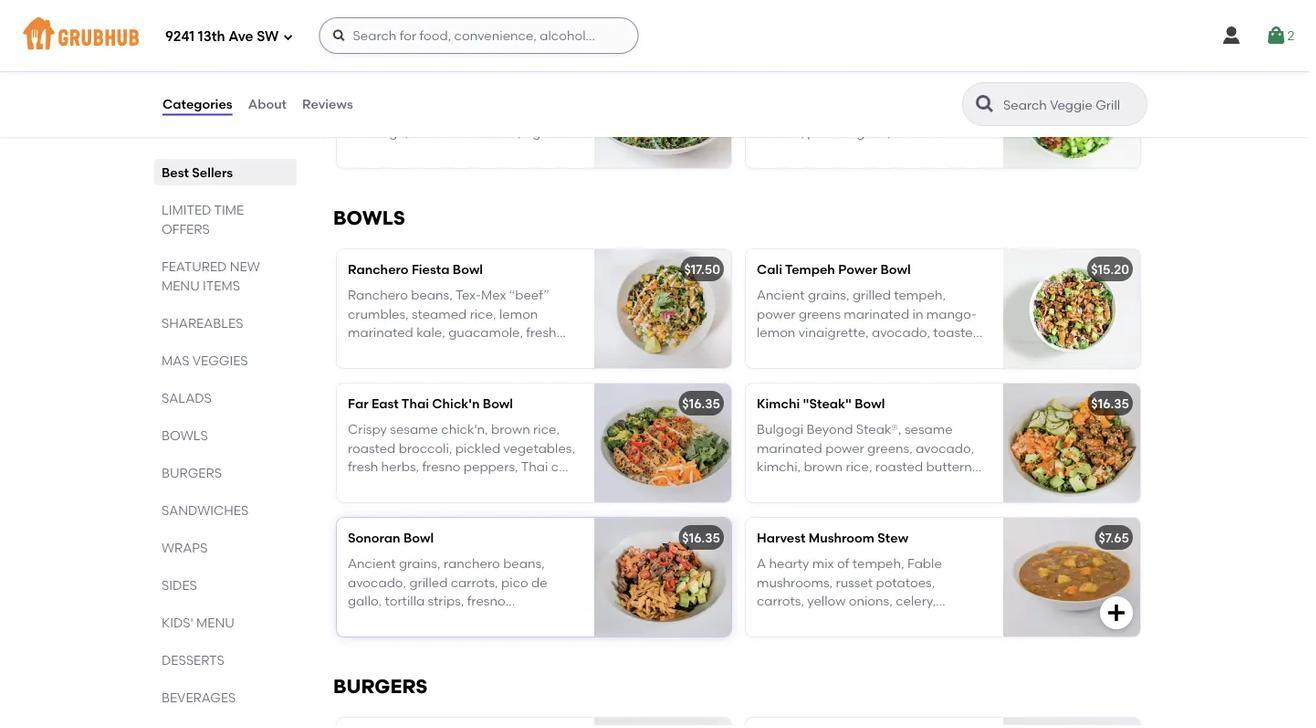 Task type: vqa. For each thing, say whether or not it's contained in the screenshot.
brown inside the Crispy sesame chick'n, brown rice, roasted broccoli, pickled vegetables, fresh herbs, fresno peppers, Thai chili sauce, and coconut curry sauce
yes



Task type: describe. For each thing, give the bounding box(es) containing it.
cali tempeh power bowl image
[[1004, 249, 1141, 368]]

mas
[[162, 353, 190, 368]]

avocado, for gallo,
[[858, 106, 917, 121]]

bowls inside tab
[[162, 427, 208, 443]]

$11.65 +
[[681, 62, 724, 77]]

thai inside crispy sesame chick'n, brown rice, roasted broccoli, pickled vegetables, fresh herbs, fresno peppers, thai chili sauce, and coconut curry sauce
[[521, 459, 548, 474]]

reviews button
[[301, 71, 354, 137]]

kimchi "steak" bowl
[[757, 396, 885, 411]]

russet
[[836, 574, 873, 590]]

best sellers tab
[[162, 163, 290, 182]]

harvest
[[757, 530, 806, 546]]

sellers
[[192, 164, 233, 180]]

carrots, for dressing,
[[757, 124, 805, 140]]

drizzle
[[851, 496, 890, 511]]

sesame tofu supergreens salad image
[[595, 0, 732, 34]]

burgers tab
[[162, 463, 290, 482]]

kids'
[[162, 615, 193, 630]]

carrots, for mushrooms,
[[757, 593, 805, 608]]

ranchero fiesta bowl image
[[595, 249, 732, 368]]

tossed
[[909, 87, 950, 103]]

power
[[839, 262, 878, 277]]

"steak"
[[803, 396, 852, 411]]

reviews
[[302, 96, 353, 112]]

buffalo chick'n, romaine tossed with ranch dressing,   avocado, celery, carrots, pico de gallo, and blue cheese crumbles
[[757, 87, 979, 158]]

kids' menu
[[162, 615, 235, 630]]

bowl up vegetables,
[[483, 396, 513, 411]]

harvest mushroom stew image
[[1004, 518, 1141, 636]]

shareables tab
[[162, 313, 290, 332]]

0 vertical spatial thai
[[402, 396, 429, 411]]

1 vertical spatial chick'n
[[432, 396, 480, 411]]

pickled inside crispy sesame chick'n, brown rice, roasted broccoli, pickled vegetables, fresh herbs, fresno peppers, thai chili sauce, and coconut curry sauce
[[456, 440, 501, 456]]

and inside buffalo chick'n, romaine tossed with ranch dressing,   avocado, celery, carrots, pico de gallo, and blue cheese crumbles
[[894, 124, 919, 140]]

rosemary,
[[757, 611, 818, 627]]

sw
[[257, 28, 279, 45]]

and inside the 'a hearty mix of tempeh, fable mushrooms, russet potatoes, carrots, yellow onions, celery, rosemary, and thyme'
[[821, 611, 846, 627]]

featured
[[162, 258, 227, 274]]

marinated
[[757, 440, 823, 456]]

crispy
[[348, 422, 387, 437]]

buffalo for buffalo chick'n salad
[[757, 62, 802, 77]]

stew
[[878, 530, 909, 546]]

ranch
[[757, 106, 797, 121]]

+
[[716, 62, 724, 77]]

beverages
[[162, 690, 236, 705]]

and inside crispy sesame chick'n, brown rice, roasted broccoli, pickled vegetables, fresh herbs, fresno peppers, thai chili sauce, and coconut curry sauce
[[392, 477, 416, 493]]

bulgogi
[[757, 422, 804, 437]]

rice, inside bulgogi beyond steak®, sesame marinated power greens, avocado, kimchi, brown rice, roasted butternut squash, pickled cucumbers, and sesame gochu drizzle
[[846, 459, 873, 474]]

pickled inside bulgogi beyond steak®, sesame marinated power greens, avocado, kimchi, brown rice, roasted butternut squash, pickled cucumbers, and sesame gochu drizzle
[[808, 477, 853, 493]]

bowl right fiesta
[[453, 262, 483, 277]]

mas veggies
[[162, 353, 248, 368]]

sonoran
[[348, 530, 401, 546]]

2 horizontal spatial sesame
[[905, 422, 953, 437]]

fresno
[[422, 459, 461, 474]]

crumbles
[[805, 143, 862, 158]]

featured new menu items tab
[[162, 257, 290, 295]]

ranchero fiesta bowl
[[348, 262, 483, 277]]

fiesta
[[412, 262, 450, 277]]

veggies
[[192, 353, 248, 368]]

avocado, for butternut
[[916, 440, 975, 456]]

categories
[[163, 96, 233, 112]]

sonoran bowl image
[[595, 518, 732, 636]]

sauce,
[[348, 477, 389, 493]]

Search for food, convenience, alcohol... search field
[[319, 17, 639, 54]]

butternut
[[927, 459, 985, 474]]

coconut
[[420, 477, 471, 493]]

beyond
[[807, 422, 853, 437]]

mushrooms,
[[757, 574, 833, 590]]

desserts
[[162, 652, 224, 668]]

salads
[[162, 390, 212, 406]]

squash,
[[757, 477, 805, 493]]

celery, inside the 'a hearty mix of tempeh, fable mushrooms, russet potatoes, carrots, yellow onions, celery, rosemary, and thyme'
[[896, 593, 936, 608]]

sides tab
[[162, 575, 290, 595]]

menu inside tab
[[196, 615, 235, 630]]

brown inside crispy sesame chick'n, brown rice, roasted broccoli, pickled vegetables, fresh herbs, fresno peppers, thai chili sauce, and coconut curry sauce
[[491, 422, 530, 437]]

fresh
[[348, 459, 378, 474]]

limited
[[162, 202, 211, 217]]

dressing,
[[800, 106, 855, 121]]

bowl up steak®,
[[855, 396, 885, 411]]

pico
[[808, 124, 835, 140]]

bowl right power
[[881, 262, 911, 277]]

yellow
[[808, 593, 846, 608]]

$15.20 for buffalo chick'n salad
[[1092, 62, 1130, 77]]

ave
[[229, 28, 254, 45]]

kimchi
[[757, 396, 800, 411]]

tempeh,
[[853, 556, 905, 571]]

sandwiches
[[162, 502, 249, 518]]

bulgogi beyond steak®, sesame marinated power greens, avocado, kimchi, brown rice, roasted butternut squash, pickled cucumbers, and sesame gochu drizzle
[[757, 422, 985, 511]]

hail
[[367, 62, 392, 77]]

kids' menu tab
[[162, 613, 290, 632]]

ultimate mushroom veggie burger image
[[1004, 718, 1141, 726]]

salads tab
[[162, 388, 290, 407]]

$16.35 for bulgogi beyond steak®, sesame marinated power greens, avocado, kimchi, brown rice, roasted butternut squash, pickled cucumbers, and sesame gochu drizzle
[[1092, 396, 1130, 411]]

far
[[348, 396, 369, 411]]

de
[[838, 124, 854, 140]]

peppers,
[[464, 459, 518, 474]]

shareables
[[162, 315, 243, 331]]

curry
[[474, 477, 506, 493]]

kimchi,
[[757, 459, 801, 474]]

sandwiches tab
[[162, 500, 290, 520]]

a hearty mix of tempeh, fable mushrooms, russet potatoes, carrots, yellow onions, celery, rosemary, and thyme
[[757, 556, 942, 627]]

thyme
[[849, 611, 888, 627]]

9241
[[165, 28, 195, 45]]

0 vertical spatial bowls
[[333, 206, 405, 230]]



Task type: locate. For each thing, give the bounding box(es) containing it.
1 horizontal spatial thai
[[521, 459, 548, 474]]

celery, inside buffalo chick'n, romaine tossed with ranch dressing,   avocado, celery, carrots, pico de gallo, and blue cheese crumbles
[[920, 106, 960, 121]]

best sellers
[[162, 164, 233, 180]]

kimchi "steak" bowl image
[[1004, 383, 1141, 502]]

avocado, inside buffalo chick'n, romaine tossed with ranch dressing,   avocado, celery, carrots, pico de gallo, and blue cheese crumbles
[[858, 106, 917, 121]]

0 vertical spatial chick'n,
[[804, 87, 851, 103]]

time
[[214, 202, 244, 217]]

mushroom
[[809, 530, 875, 546]]

$11.65
[[681, 62, 716, 77]]

$16.35 for crispy sesame chick'n, brown rice, roasted broccoli, pickled vegetables, fresh herbs, fresno peppers, thai chili sauce, and coconut curry sauce
[[682, 396, 721, 411]]

0 vertical spatial brown
[[491, 422, 530, 437]]

1 horizontal spatial brown
[[804, 459, 843, 474]]

chick'n
[[805, 62, 853, 77], [432, 396, 480, 411]]

1 vertical spatial chick'n,
[[441, 422, 488, 437]]

bowls tab
[[162, 426, 290, 445]]

pickled up gochu
[[808, 477, 853, 493]]

svg image
[[1221, 25, 1243, 47], [1266, 25, 1288, 47], [332, 28, 347, 43], [283, 32, 294, 42], [1106, 602, 1128, 624]]

1 vertical spatial brown
[[804, 459, 843, 474]]

rice, down "power"
[[846, 459, 873, 474]]

broccoli,
[[399, 440, 452, 456]]

far east thai chick'n bowl image
[[595, 383, 732, 502]]

0 horizontal spatial pickled
[[456, 440, 501, 456]]

offers
[[162, 221, 210, 237]]

items
[[203, 278, 240, 293]]

new
[[230, 258, 260, 274]]

2 buffalo from the top
[[757, 87, 801, 103]]

and
[[894, 124, 919, 140], [392, 477, 416, 493], [932, 477, 957, 493], [821, 611, 846, 627]]

chick'n up dressing,
[[805, 62, 853, 77]]

featured new menu items
[[162, 258, 260, 293]]

1 horizontal spatial bowls
[[333, 206, 405, 230]]

bowls down the salads
[[162, 427, 208, 443]]

0 horizontal spatial brown
[[491, 422, 530, 437]]

about button
[[247, 71, 288, 137]]

main navigation navigation
[[0, 0, 1310, 71]]

0 vertical spatial rice,
[[533, 422, 560, 437]]

sesame up broccoli, on the left bottom of page
[[390, 422, 438, 437]]

thai down vegetables,
[[521, 459, 548, 474]]

wraps tab
[[162, 538, 290, 557]]

carrots, inside buffalo chick'n, romaine tossed with ranch dressing,   avocado, celery, carrots, pico de gallo, and blue cheese crumbles
[[757, 124, 805, 140]]

buffalo chick'n salad image
[[1004, 49, 1141, 168]]

1 horizontal spatial burgers
[[333, 675, 428, 698]]

roasted
[[348, 440, 396, 456], [876, 459, 923, 474]]

steak®,
[[856, 422, 902, 437]]

2 $15.20 from the top
[[1092, 262, 1130, 277]]

1 vertical spatial burgers
[[333, 675, 428, 698]]

rice,
[[533, 422, 560, 437], [846, 459, 873, 474]]

buffalo inside buffalo chick'n, romaine tossed with ranch dressing,   avocado, celery, carrots, pico de gallo, and blue cheese crumbles
[[757, 87, 801, 103]]

chick'n,
[[804, 87, 851, 103], [441, 422, 488, 437]]

1 $15.20 from the top
[[1092, 62, 1130, 77]]

categories button
[[162, 71, 233, 137]]

0 vertical spatial carrots,
[[757, 124, 805, 140]]

of
[[838, 556, 850, 571]]

brown down "power"
[[804, 459, 843, 474]]

1 horizontal spatial sesame
[[757, 496, 805, 511]]

$15.20 for cali tempeh power bowl
[[1092, 262, 1130, 277]]

sesame inside crispy sesame chick'n, brown rice, roasted broccoli, pickled vegetables, fresh herbs, fresno peppers, thai chili sauce, and coconut curry sauce
[[390, 422, 438, 437]]

0 horizontal spatial roasted
[[348, 440, 396, 456]]

greens,
[[868, 440, 913, 456]]

romaine
[[854, 87, 906, 103]]

all hail kale
[[348, 62, 423, 77]]

cali tempeh power bowl
[[757, 262, 911, 277]]

brown up vegetables,
[[491, 422, 530, 437]]

wraps
[[162, 540, 208, 555]]

brown
[[491, 422, 530, 437], [804, 459, 843, 474]]

and down butternut
[[932, 477, 957, 493]]

sauce
[[509, 477, 546, 493]]

0 vertical spatial $15.20
[[1092, 62, 1130, 77]]

and left blue
[[894, 124, 919, 140]]

0 vertical spatial celery,
[[920, 106, 960, 121]]

desserts tab
[[162, 650, 290, 669]]

pickled up peppers,
[[456, 440, 501, 456]]

avocado, inside bulgogi beyond steak®, sesame marinated power greens, avocado, kimchi, brown rice, roasted butternut squash, pickled cucumbers, and sesame gochu drizzle
[[916, 440, 975, 456]]

1 vertical spatial pickled
[[808, 477, 853, 493]]

1 vertical spatial carrots,
[[757, 593, 805, 608]]

chick'n up broccoli, on the left bottom of page
[[432, 396, 480, 411]]

sides
[[162, 577, 197, 593]]

burgers inside tab
[[162, 465, 222, 480]]

avocado, up butternut
[[916, 440, 975, 456]]

1 horizontal spatial chick'n
[[805, 62, 853, 77]]

onions,
[[849, 593, 893, 608]]

Search Veggie Grill search field
[[1002, 96, 1142, 113]]

blue
[[922, 124, 949, 140]]

2 carrots, from the top
[[757, 593, 805, 608]]

menu right kids'
[[196, 615, 235, 630]]

rice, inside crispy sesame chick'n, brown rice, roasted broccoli, pickled vegetables, fresh herbs, fresno peppers, thai chili sauce, and coconut curry sauce
[[533, 422, 560, 437]]

1 vertical spatial thai
[[521, 459, 548, 474]]

about
[[248, 96, 287, 112]]

and inside bulgogi beyond steak®, sesame marinated power greens, avocado, kimchi, brown rice, roasted butternut squash, pickled cucumbers, and sesame gochu drizzle
[[932, 477, 957, 493]]

menu inside featured new menu items
[[162, 278, 200, 293]]

thai right the east
[[402, 396, 429, 411]]

1 vertical spatial $15.20
[[1092, 262, 1130, 277]]

avocado,
[[858, 106, 917, 121], [916, 440, 975, 456]]

and down herbs,
[[392, 477, 416, 493]]

mix
[[813, 556, 834, 571]]

$15.20
[[1092, 62, 1130, 77], [1092, 262, 1130, 277]]

tempeh
[[785, 262, 836, 277]]

buffalo
[[757, 62, 802, 77], [757, 87, 801, 103]]

1 carrots, from the top
[[757, 124, 805, 140]]

carrots, up cheese
[[757, 124, 805, 140]]

power
[[826, 440, 865, 456]]

bowls up the ranchero
[[333, 206, 405, 230]]

0 vertical spatial pickled
[[456, 440, 501, 456]]

gallo,
[[857, 124, 891, 140]]

chick'n, inside buffalo chick'n, romaine tossed with ranch dressing,   avocado, celery, carrots, pico de gallo, and blue cheese crumbles
[[804, 87, 851, 103]]

carrots, inside the 'a hearty mix of tempeh, fable mushrooms, russet potatoes, carrots, yellow onions, celery, rosemary, and thyme'
[[757, 593, 805, 608]]

2 button
[[1266, 19, 1295, 52]]

0 horizontal spatial sesame
[[390, 422, 438, 437]]

bowl right sonoran
[[404, 530, 434, 546]]

sonoran bowl
[[348, 530, 434, 546]]

salad
[[856, 62, 892, 77]]

1 vertical spatial rice,
[[846, 459, 873, 474]]

celery,
[[920, 106, 960, 121], [896, 593, 936, 608]]

all
[[348, 62, 364, 77]]

1 vertical spatial bowls
[[162, 427, 208, 443]]

vegetables,
[[504, 440, 575, 456]]

harvest mushroom stew
[[757, 530, 909, 546]]

limited time offers tab
[[162, 200, 290, 238]]

vg classic image
[[595, 718, 732, 726]]

sesame down squash,
[[757, 496, 805, 511]]

chick'n, up dressing,
[[804, 87, 851, 103]]

carrots, up 'rosemary,' in the right of the page
[[757, 593, 805, 608]]

cheese
[[757, 143, 802, 158]]

1 vertical spatial celery,
[[896, 593, 936, 608]]

1 vertical spatial avocado,
[[916, 440, 975, 456]]

9241 13th ave sw
[[165, 28, 279, 45]]

1 buffalo from the top
[[757, 62, 802, 77]]

1 horizontal spatial chick'n,
[[804, 87, 851, 103]]

kale
[[396, 62, 423, 77]]

1 vertical spatial buffalo
[[757, 87, 801, 103]]

cucumbers,
[[856, 477, 929, 493]]

ranchero
[[348, 262, 409, 277]]

0 horizontal spatial chick'n,
[[441, 422, 488, 437]]

svg image inside 2 button
[[1266, 25, 1288, 47]]

avocado, down romaine
[[858, 106, 917, 121]]

0 horizontal spatial chick'n
[[432, 396, 480, 411]]

and down yellow
[[821, 611, 846, 627]]

0 horizontal spatial bowls
[[162, 427, 208, 443]]

0 vertical spatial menu
[[162, 278, 200, 293]]

0 horizontal spatial thai
[[402, 396, 429, 411]]

mas veggies tab
[[162, 351, 290, 370]]

hearty
[[769, 556, 810, 571]]

sesame up greens,
[[905, 422, 953, 437]]

chick'n, down far east thai chick'n bowl
[[441, 422, 488, 437]]

roasted inside bulgogi beyond steak®, sesame marinated power greens, avocado, kimchi, brown rice, roasted butternut squash, pickled cucumbers, and sesame gochu drizzle
[[876, 459, 923, 474]]

0 vertical spatial roasted
[[348, 440, 396, 456]]

1 vertical spatial roasted
[[876, 459, 923, 474]]

rice, up vegetables,
[[533, 422, 560, 437]]

13th
[[198, 28, 225, 45]]

roasted down the crispy on the bottom of the page
[[348, 440, 396, 456]]

buffalo chick'n salad
[[757, 62, 892, 77]]

1 vertical spatial menu
[[196, 615, 235, 630]]

roasted up cucumbers,
[[876, 459, 923, 474]]

gochu
[[808, 496, 848, 511]]

sesame
[[390, 422, 438, 437], [905, 422, 953, 437], [757, 496, 805, 511]]

search icon image
[[974, 93, 996, 115]]

0 horizontal spatial burgers
[[162, 465, 222, 480]]

0 vertical spatial burgers
[[162, 465, 222, 480]]

beverages tab
[[162, 688, 290, 707]]

pickled
[[456, 440, 501, 456], [808, 477, 853, 493]]

1 horizontal spatial pickled
[[808, 477, 853, 493]]

0 vertical spatial avocado,
[[858, 106, 917, 121]]

menu down 'featured' at top
[[162, 278, 200, 293]]

buffalo for buffalo chick'n, romaine tossed with ranch dressing,   avocado, celery, carrots, pico de gallo, and blue cheese crumbles
[[757, 87, 801, 103]]

0 vertical spatial buffalo
[[757, 62, 802, 77]]

east
[[372, 396, 399, 411]]

best
[[162, 164, 189, 180]]

roasted inside crispy sesame chick'n, brown rice, roasted broccoli, pickled vegetables, fresh herbs, fresno peppers, thai chili sauce, and coconut curry sauce
[[348, 440, 396, 456]]

celery, up blue
[[920, 106, 960, 121]]

a
[[757, 556, 766, 571]]

celery, down potatoes,
[[896, 593, 936, 608]]

$17.50
[[684, 262, 721, 277]]

fable
[[908, 556, 942, 571]]

0 vertical spatial chick'n
[[805, 62, 853, 77]]

1 horizontal spatial roasted
[[876, 459, 923, 474]]

0 horizontal spatial rice,
[[533, 422, 560, 437]]

burgers
[[162, 465, 222, 480], [333, 675, 428, 698]]

bowls
[[333, 206, 405, 230], [162, 427, 208, 443]]

1 horizontal spatial rice,
[[846, 459, 873, 474]]

with
[[953, 87, 979, 103]]

herbs,
[[381, 459, 419, 474]]

chili
[[551, 459, 576, 474]]

chick'n, inside crispy sesame chick'n, brown rice, roasted broccoli, pickled vegetables, fresh herbs, fresno peppers, thai chili sauce, and coconut curry sauce
[[441, 422, 488, 437]]

brown inside bulgogi beyond steak®, sesame marinated power greens, avocado, kimchi, brown rice, roasted butternut squash, pickled cucumbers, and sesame gochu drizzle
[[804, 459, 843, 474]]

all hail kale image
[[595, 49, 732, 168]]

cali
[[757, 262, 783, 277]]

bowl
[[453, 262, 483, 277], [881, 262, 911, 277], [483, 396, 513, 411], [855, 396, 885, 411], [404, 530, 434, 546]]



